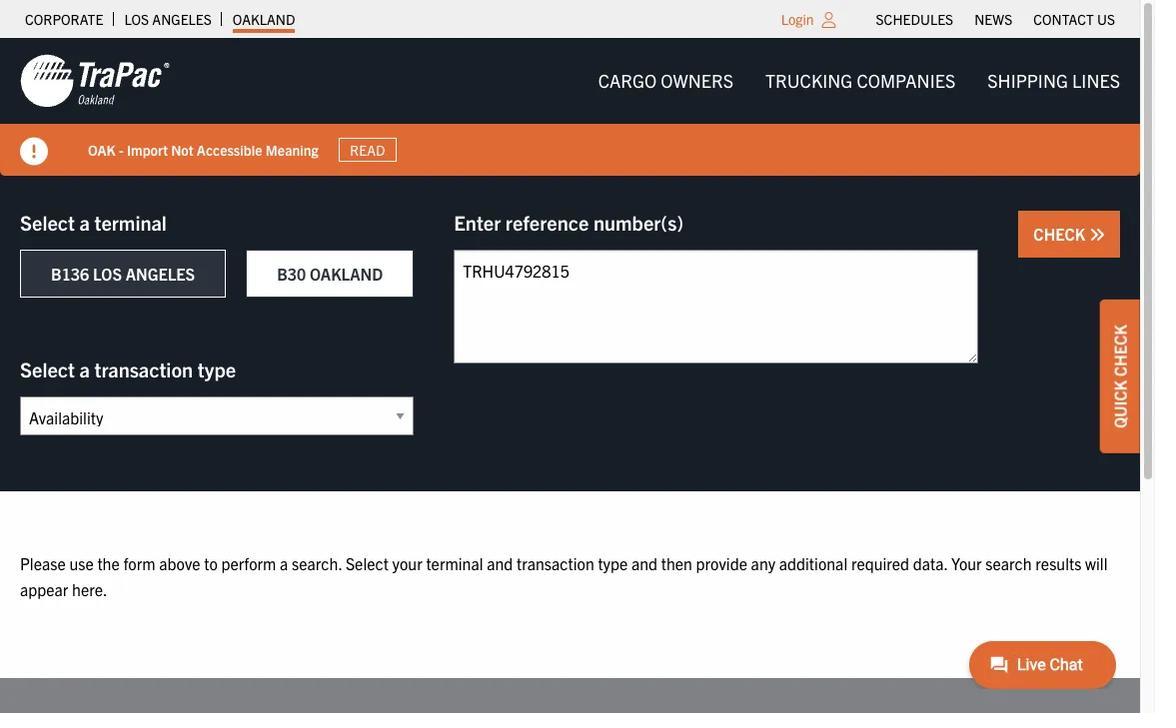 Task type: vqa. For each thing, say whether or not it's contained in the screenshot.
Contact Us link
yes



Task type: locate. For each thing, give the bounding box(es) containing it.
and right your
[[487, 554, 513, 574]]

check
[[1034, 224, 1089, 244], [1110, 325, 1130, 377]]

type inside please use the form above to perform a search. select your terminal and transaction type and then provide any additional required data. your search results will appear here. quick check
[[598, 554, 628, 574]]

0 horizontal spatial type
[[198, 357, 236, 382]]

footer
[[0, 679, 1140, 714]]

1 vertical spatial type
[[598, 554, 628, 574]]

then
[[661, 554, 692, 574]]

trucking
[[766, 69, 853, 92]]

1 horizontal spatial los
[[124, 10, 149, 28]]

0 vertical spatial check
[[1034, 224, 1089, 244]]

angeles down the select a terminal
[[126, 264, 195, 284]]

0 horizontal spatial terminal
[[94, 210, 167, 235]]

Enter reference number(s) text field
[[454, 250, 979, 364]]

0 vertical spatial angeles
[[152, 10, 212, 28]]

0 vertical spatial select
[[20, 210, 75, 235]]

terminal
[[94, 210, 167, 235], [426, 554, 483, 574]]

cargo owners
[[598, 69, 734, 92]]

0 vertical spatial oakland
[[233, 10, 295, 28]]

appear
[[20, 579, 68, 599]]

0 vertical spatial transaction
[[94, 357, 193, 382]]

0 horizontal spatial check
[[1034, 224, 1089, 244]]

schedules link
[[876, 5, 954, 33]]

not
[[171, 141, 193, 158]]

1 vertical spatial transaction
[[517, 554, 594, 574]]

menu bar up shipping
[[866, 5, 1126, 33]]

select left your
[[346, 554, 389, 574]]

perform
[[221, 554, 276, 574]]

select
[[20, 210, 75, 235], [20, 357, 75, 382], [346, 554, 389, 574]]

owners
[[661, 69, 734, 92]]

menu bar containing schedules
[[866, 5, 1126, 33]]

1 horizontal spatial transaction
[[517, 554, 594, 574]]

select inside please use the form above to perform a search. select your terminal and transaction type and then provide any additional required data. your search results will appear here. quick check
[[346, 554, 389, 574]]

contact us
[[1034, 10, 1115, 28]]

oakland right los angeles
[[233, 10, 295, 28]]

terminal up b136 los angeles
[[94, 210, 167, 235]]

b136 los angeles
[[51, 264, 195, 284]]

companies
[[857, 69, 956, 92]]

and
[[487, 554, 513, 574], [632, 554, 658, 574]]

0 vertical spatial los
[[124, 10, 149, 28]]

select a terminal
[[20, 210, 167, 235]]

select down b136
[[20, 357, 75, 382]]

los right b136
[[93, 264, 122, 284]]

will
[[1085, 554, 1108, 574]]

1 vertical spatial solid image
[[1089, 227, 1105, 243]]

schedules
[[876, 10, 954, 28]]

transaction inside please use the form above to perform a search. select your terminal and transaction type and then provide any additional required data. your search results will appear here. quick check
[[517, 554, 594, 574]]

use
[[69, 554, 94, 574]]

1 and from the left
[[487, 554, 513, 574]]

a down b136
[[79, 357, 90, 382]]

solid image inside check button
[[1089, 227, 1105, 243]]

1 horizontal spatial solid image
[[1089, 227, 1105, 243]]

1 horizontal spatial check
[[1110, 325, 1130, 377]]

1 vertical spatial los
[[93, 264, 122, 284]]

a left search.
[[280, 554, 288, 574]]

and left then
[[632, 554, 658, 574]]

1 vertical spatial select
[[20, 357, 75, 382]]

check button
[[1019, 211, 1120, 258]]

banner
[[0, 38, 1155, 176]]

2 and from the left
[[632, 554, 658, 574]]

provide
[[696, 554, 747, 574]]

-
[[119, 141, 124, 158]]

menu bar
[[866, 5, 1126, 33], [582, 61, 1136, 101]]

menu bar containing cargo owners
[[582, 61, 1136, 101]]

a up b136
[[79, 210, 90, 235]]

a
[[79, 210, 90, 235], [79, 357, 90, 382], [280, 554, 288, 574]]

1 vertical spatial check
[[1110, 325, 1130, 377]]

a inside please use the form above to perform a search. select your terminal and transaction type and then provide any additional required data. your search results will appear here. quick check
[[280, 554, 288, 574]]

news
[[975, 10, 1013, 28]]

1 horizontal spatial type
[[598, 554, 628, 574]]

0 horizontal spatial and
[[487, 554, 513, 574]]

0 vertical spatial solid image
[[20, 138, 48, 166]]

b136
[[51, 264, 89, 284]]

los
[[124, 10, 149, 28], [93, 264, 122, 284]]

solid image
[[20, 138, 48, 166], [1089, 227, 1105, 243]]

select up b136
[[20, 210, 75, 235]]

oak
[[88, 141, 116, 158]]

oakland right b30
[[310, 264, 383, 284]]

1 horizontal spatial and
[[632, 554, 658, 574]]

angeles
[[152, 10, 212, 28], [126, 264, 195, 284]]

menu bar down light icon
[[582, 61, 1136, 101]]

angeles left oakland link
[[152, 10, 212, 28]]

check inside button
[[1034, 224, 1089, 244]]

1 vertical spatial menu bar
[[582, 61, 1136, 101]]

2 vertical spatial a
[[280, 554, 288, 574]]

los right corporate
[[124, 10, 149, 28]]

accessible
[[197, 141, 262, 158]]

terminal inside please use the form above to perform a search. select your terminal and transaction type and then provide any additional required data. your search results will appear here. quick check
[[426, 554, 483, 574]]

b30 oakland
[[277, 264, 383, 284]]

1 vertical spatial terminal
[[426, 554, 483, 574]]

cargo
[[598, 69, 657, 92]]

oak - import not accessible meaning
[[88, 141, 318, 158]]

select for select a transaction type
[[20, 357, 75, 382]]

banner containing cargo owners
[[0, 38, 1155, 176]]

terminal right your
[[426, 554, 483, 574]]

1 horizontal spatial oakland
[[310, 264, 383, 284]]

transaction
[[94, 357, 193, 382], [517, 554, 594, 574]]

0 vertical spatial a
[[79, 210, 90, 235]]

shipping
[[988, 69, 1068, 92]]

search
[[986, 554, 1032, 574]]

contact
[[1034, 10, 1094, 28]]

cargo owners link
[[582, 61, 750, 101]]

0 horizontal spatial oakland
[[233, 10, 295, 28]]

0 horizontal spatial solid image
[[20, 138, 48, 166]]

1 vertical spatial a
[[79, 357, 90, 382]]

please
[[20, 554, 66, 574]]

2 vertical spatial select
[[346, 554, 389, 574]]

please use the form above to perform a search. select your terminal and transaction type and then provide any additional required data. your search results will appear here. quick check
[[20, 325, 1130, 599]]

0 vertical spatial menu bar
[[866, 5, 1126, 33]]

type
[[198, 357, 236, 382], [598, 554, 628, 574]]

enter
[[454, 210, 501, 235]]

number(s)
[[594, 210, 684, 235]]

1 horizontal spatial terminal
[[426, 554, 483, 574]]

oakland
[[233, 10, 295, 28], [310, 264, 383, 284]]

trucking companies
[[766, 69, 956, 92]]



Task type: describe. For each thing, give the bounding box(es) containing it.
light image
[[822, 12, 836, 28]]

additional
[[779, 554, 848, 574]]

0 vertical spatial terminal
[[94, 210, 167, 235]]

news link
[[975, 5, 1013, 33]]

to
[[204, 554, 218, 574]]

read
[[350, 141, 385, 159]]

select for select a terminal
[[20, 210, 75, 235]]

corporate link
[[25, 5, 103, 33]]

above
[[159, 554, 200, 574]]

quick
[[1110, 381, 1130, 429]]

read link
[[338, 138, 397, 162]]

0 horizontal spatial los
[[93, 264, 122, 284]]

select a transaction type
[[20, 357, 236, 382]]

check inside please use the form above to perform a search. select your terminal and transaction type and then provide any additional required data. your search results will appear here. quick check
[[1110, 325, 1130, 377]]

any
[[751, 554, 776, 574]]

lines
[[1072, 69, 1120, 92]]

oakland image
[[20, 53, 170, 109]]

shipping lines
[[988, 69, 1120, 92]]

data.
[[913, 554, 948, 574]]

menu bar inside banner
[[582, 61, 1136, 101]]

required
[[851, 554, 910, 574]]

us
[[1097, 10, 1115, 28]]

import
[[127, 141, 168, 158]]

quick check link
[[1100, 300, 1140, 454]]

0 vertical spatial type
[[198, 357, 236, 382]]

your
[[392, 554, 422, 574]]

1 vertical spatial angeles
[[126, 264, 195, 284]]

b30
[[277, 264, 306, 284]]

form
[[123, 554, 155, 574]]

trucking companies link
[[750, 61, 972, 101]]

the
[[97, 554, 120, 574]]

login link
[[781, 10, 814, 28]]

1 vertical spatial oakland
[[310, 264, 383, 284]]

los angeles
[[124, 10, 212, 28]]

login
[[781, 10, 814, 28]]

oakland link
[[233, 5, 295, 33]]

shipping lines link
[[972, 61, 1136, 101]]

los angeles link
[[124, 5, 212, 33]]

a for terminal
[[79, 210, 90, 235]]

your
[[951, 554, 982, 574]]

reference
[[506, 210, 589, 235]]

a for transaction
[[79, 357, 90, 382]]

corporate
[[25, 10, 103, 28]]

meaning
[[266, 141, 318, 158]]

results
[[1036, 554, 1082, 574]]

search.
[[292, 554, 342, 574]]

enter reference number(s)
[[454, 210, 684, 235]]

here.
[[72, 579, 107, 599]]

0 horizontal spatial transaction
[[94, 357, 193, 382]]

contact us link
[[1034, 5, 1115, 33]]

solid image inside banner
[[20, 138, 48, 166]]



